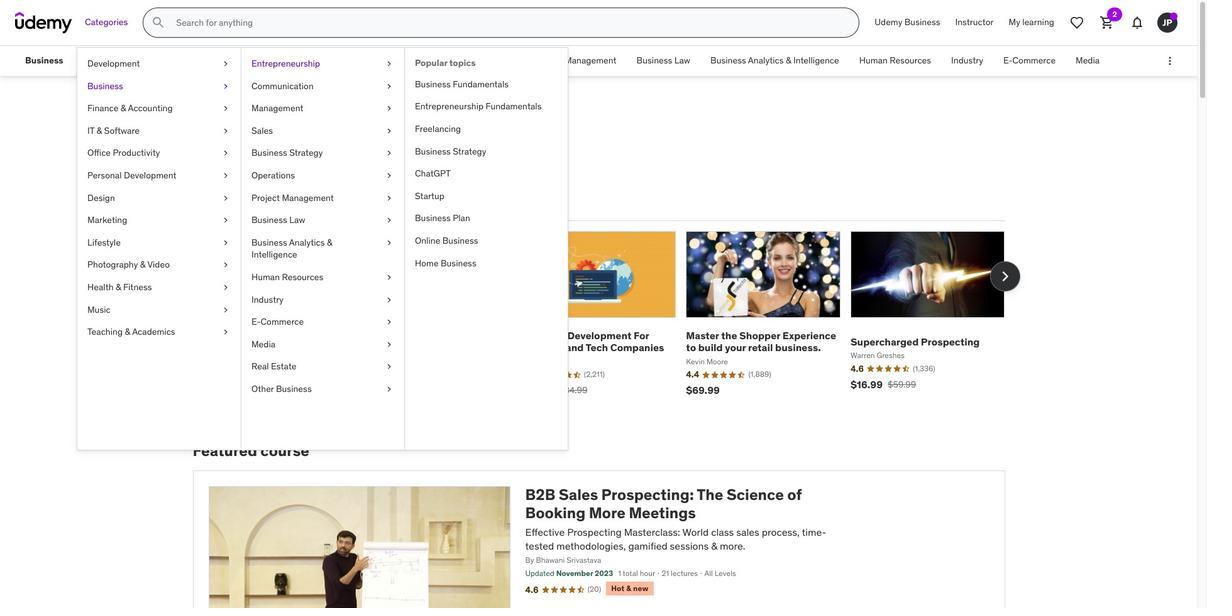 Task type: vqa. For each thing, say whether or not it's contained in the screenshot.
seventh LEARNERS from the right
no



Task type: describe. For each thing, give the bounding box(es) containing it.
online business link
[[405, 230, 568, 253]]

1 total hour
[[618, 569, 655, 579]]

0 vertical spatial development
[[87, 58, 140, 69]]

business development for startups and tech companies link
[[522, 330, 664, 354]]

business inside "link"
[[415, 78, 451, 90]]

xsmall image for real estate
[[384, 361, 394, 373]]

1 horizontal spatial business law link
[[627, 46, 701, 76]]

supercharged prospecting
[[851, 336, 980, 348]]

1 vertical spatial intelligence
[[252, 249, 297, 261]]

popular topics
[[415, 57, 476, 69]]

sales for sales
[[252, 125, 273, 136]]

industry for right industry link
[[951, 55, 983, 66]]

xsmall image for business analytics & intelligence
[[384, 237, 394, 249]]

design link
[[77, 187, 241, 210]]

prospecting inside carousel element
[[921, 336, 980, 348]]

0 horizontal spatial entrepreneurship link
[[85, 46, 173, 76]]

by
[[525, 556, 534, 566]]

0 horizontal spatial e-commerce link
[[241, 311, 404, 334]]

2 horizontal spatial entrepreneurship
[[415, 101, 484, 112]]

it
[[87, 125, 94, 136]]

next image
[[995, 267, 1015, 287]]

home business
[[415, 258, 477, 269]]

the
[[721, 330, 737, 342]]

business strategy up courses to get you started
[[252, 147, 323, 159]]

categories button
[[77, 8, 135, 38]]

e-commerce for the left e-commerce link
[[252, 316, 304, 328]]

0 horizontal spatial human resources link
[[241, 267, 404, 289]]

0 horizontal spatial strategy
[[289, 147, 323, 159]]

development for personal
[[124, 170, 176, 181]]

0 vertical spatial human
[[859, 55, 888, 66]]

get
[[273, 160, 297, 180]]

november
[[556, 569, 593, 579]]

1 vertical spatial media
[[252, 339, 276, 350]]

health & fitness
[[87, 282, 152, 293]]

real
[[252, 361, 269, 372]]

companies
[[610, 342, 664, 354]]

business plan link
[[405, 208, 568, 230]]

jp
[[1163, 17, 1173, 28]]

1 horizontal spatial communication
[[252, 80, 314, 92]]

1 horizontal spatial human resources
[[859, 55, 931, 66]]

video
[[147, 259, 170, 271]]

marketing link
[[77, 210, 241, 232]]

home
[[415, 258, 439, 269]]

project management for the left project management link
[[252, 192, 334, 203]]

business fundamentals
[[415, 78, 509, 90]]

& for hot & new
[[626, 584, 631, 594]]

startup
[[415, 190, 445, 202]]

online
[[415, 235, 440, 246]]

0 vertical spatial to
[[255, 160, 270, 180]]

most
[[195, 198, 219, 211]]

xsmall image for sales
[[384, 125, 394, 137]]

& for photography & video
[[140, 259, 145, 271]]

1 horizontal spatial business link
[[77, 75, 241, 98]]

1 horizontal spatial strategy
[[417, 55, 451, 66]]

2 link
[[1092, 8, 1122, 38]]

xsmall image for business law
[[384, 215, 394, 227]]

tested
[[525, 540, 554, 553]]

1 vertical spatial media link
[[241, 334, 404, 356]]

health & fitness link
[[77, 277, 241, 299]]

1 horizontal spatial intelligence
[[794, 55, 839, 66]]

science
[[727, 486, 784, 505]]

0 vertical spatial e-
[[1004, 55, 1013, 66]]

xsmall image for entrepreneurship
[[384, 58, 394, 70]]

0 horizontal spatial project management link
[[241, 187, 404, 210]]

office productivity
[[87, 147, 160, 159]]

design
[[87, 192, 115, 203]]

booking
[[525, 504, 586, 523]]

sales
[[736, 526, 760, 539]]

submit search image
[[151, 15, 166, 30]]

featured
[[193, 442, 257, 461]]

1 vertical spatial business analytics & intelligence link
[[241, 232, 404, 267]]

& for health & fitness
[[116, 282, 121, 293]]

instructor link
[[948, 8, 1001, 38]]

music
[[87, 304, 111, 315]]

most popular
[[195, 198, 259, 211]]

business.
[[775, 342, 821, 354]]

more
[[589, 504, 626, 523]]

real estate
[[252, 361, 297, 372]]

& for teaching & academics
[[125, 326, 130, 338]]

sales for sales courses
[[193, 106, 246, 132]]

xsmall image for business
[[221, 80, 231, 93]]

0 vertical spatial business analytics & intelligence link
[[701, 46, 849, 76]]

xsmall image for it & software
[[221, 125, 231, 137]]

build
[[698, 342, 723, 354]]

prospecting inside the b2b sales prospecting: the science of booking more meetings effective prospecting masterclass: world class sales process, time- tested methodologies, gamified sessions & more. by bhawani srivastava
[[567, 526, 622, 539]]

business analytics & intelligence for bottom business analytics & intelligence link
[[252, 237, 332, 261]]

bhawani
[[536, 556, 565, 566]]

1 vertical spatial human resources
[[252, 272, 323, 283]]

project management for project management link to the right
[[534, 55, 617, 66]]

entrepreneurship fundamentals
[[415, 101, 542, 112]]

strategy inside entrepreneurship element
[[453, 146, 486, 157]]

development for business
[[568, 330, 632, 342]]

21 lectures
[[662, 569, 698, 579]]

plan
[[453, 213, 470, 224]]

personal development link
[[77, 165, 241, 187]]

shopping cart with 2 items image
[[1100, 15, 1115, 30]]

xsmall image for marketing
[[221, 215, 231, 227]]

business fundamentals link
[[405, 73, 568, 96]]

project for project management link to the right
[[534, 55, 563, 66]]

1 horizontal spatial media link
[[1066, 46, 1110, 76]]

xsmall image for industry
[[384, 294, 394, 306]]

chatgpt link
[[405, 163, 568, 185]]

0 vertical spatial law
[[675, 55, 690, 66]]

it & software link
[[77, 120, 241, 142]]

world
[[683, 526, 709, 539]]

0 horizontal spatial analytics
[[289, 237, 325, 248]]

shopper
[[740, 330, 781, 342]]

time-
[[802, 526, 826, 539]]

music link
[[77, 299, 241, 321]]

popular
[[221, 198, 259, 211]]

lectures
[[671, 569, 698, 579]]

e-commerce for e-commerce link to the top
[[1004, 55, 1056, 66]]

business strategy up business fundamentals in the top left of the page
[[379, 55, 451, 66]]

it & software
[[87, 125, 140, 136]]

finance & accounting
[[87, 103, 173, 114]]

0 vertical spatial management link
[[256, 46, 328, 76]]

1 horizontal spatial entrepreneurship
[[252, 58, 320, 69]]

health
[[87, 282, 114, 293]]

office
[[87, 147, 111, 159]]

accounting
[[128, 103, 173, 114]]

you have alerts image
[[1170, 13, 1178, 20]]

photography & video link
[[77, 254, 241, 277]]

other business link
[[241, 379, 404, 401]]

courses to get you started
[[193, 160, 382, 180]]

0 horizontal spatial business link
[[15, 46, 73, 76]]

0 vertical spatial communication
[[183, 55, 246, 66]]

1 vertical spatial commerce
[[261, 316, 304, 328]]

finance
[[87, 103, 119, 114]]

you
[[301, 160, 326, 180]]

personal
[[87, 170, 122, 181]]

home business link
[[405, 253, 568, 275]]

startup link
[[405, 185, 568, 208]]

business development for startups and tech companies
[[522, 330, 664, 354]]

freelancing link
[[405, 118, 568, 141]]

0 vertical spatial analytics
[[748, 55, 784, 66]]

methodologies,
[[557, 540, 626, 553]]

udemy business link
[[867, 8, 948, 38]]

my learning link
[[1001, 8, 1062, 38]]

business plan
[[415, 213, 470, 224]]

hot
[[611, 584, 625, 594]]

xsmall image for business strategy
[[384, 147, 394, 160]]

operations for the top operations link
[[471, 55, 514, 66]]

& for finance & accounting
[[121, 103, 126, 114]]

1 vertical spatial law
[[289, 215, 305, 226]]

1 vertical spatial industry link
[[241, 289, 404, 311]]

0 horizontal spatial human
[[252, 272, 280, 283]]

to inside master the shopper experience to build your retail business.
[[686, 342, 696, 354]]

updated
[[525, 569, 555, 579]]

business strategy inside entrepreneurship element
[[415, 146, 486, 157]]

process,
[[762, 526, 800, 539]]

1 vertical spatial management link
[[241, 98, 404, 120]]



Task type: locate. For each thing, give the bounding box(es) containing it.
0 vertical spatial intelligence
[[794, 55, 839, 66]]

media link up other business link
[[241, 334, 404, 356]]

srivastava
[[567, 556, 601, 566]]

business analytics & intelligence link
[[701, 46, 849, 76], [241, 232, 404, 267]]

0 horizontal spatial business analytics & intelligence
[[252, 237, 332, 261]]

other
[[252, 384, 274, 395]]

xsmall image for project management
[[384, 192, 394, 204]]

0 vertical spatial courses
[[250, 106, 331, 132]]

xsmall image for design
[[221, 192, 231, 204]]

0 horizontal spatial resources
[[282, 272, 323, 283]]

operations link up business fundamentals in the top left of the page
[[461, 46, 524, 76]]

1 horizontal spatial law
[[675, 55, 690, 66]]

1 horizontal spatial e-
[[1004, 55, 1013, 66]]

1 vertical spatial business law
[[252, 215, 305, 226]]

1 horizontal spatial human resources link
[[849, 46, 941, 76]]

& inside the b2b sales prospecting: the science of booking more meetings effective prospecting masterclass: world class sales process, time- tested methodologies, gamified sessions & more. by bhawani srivastava
[[711, 540, 718, 553]]

business link down udemy image on the top
[[15, 46, 73, 76]]

1 horizontal spatial e-commerce link
[[994, 46, 1066, 76]]

xsmall image inside teaching & academics link
[[221, 326, 231, 339]]

fundamentals inside business fundamentals "link"
[[453, 78, 509, 90]]

0 vertical spatial human resources
[[859, 55, 931, 66]]

0 vertical spatial media
[[1076, 55, 1100, 66]]

courses up courses to get you started
[[250, 106, 331, 132]]

management
[[266, 55, 318, 66], [565, 55, 617, 66], [252, 103, 303, 114], [282, 192, 334, 203]]

featured course
[[193, 442, 309, 461]]

0 horizontal spatial business analytics & intelligence link
[[241, 232, 404, 267]]

xsmall image inside design link
[[221, 192, 231, 204]]

industry link
[[941, 46, 994, 76], [241, 289, 404, 311]]

experience
[[783, 330, 836, 342]]

0 horizontal spatial entrepreneurship
[[95, 55, 163, 66]]

xsmall image inside industry link
[[384, 294, 394, 306]]

0 vertical spatial industry link
[[941, 46, 994, 76]]

strategy
[[417, 55, 451, 66], [453, 146, 486, 157], [289, 147, 323, 159]]

xsmall image for communication
[[384, 80, 394, 93]]

carousel element
[[193, 231, 1020, 413]]

0 horizontal spatial business law link
[[241, 210, 404, 232]]

0 horizontal spatial business law
[[252, 215, 305, 226]]

e- up real
[[252, 316, 261, 328]]

0 horizontal spatial project
[[252, 192, 280, 203]]

xsmall image inside real estate link
[[384, 361, 394, 373]]

fundamentals
[[453, 78, 509, 90], [486, 101, 542, 112]]

categories
[[85, 16, 128, 28]]

1 vertical spatial communication
[[252, 80, 314, 92]]

xsmall image for e-commerce
[[384, 316, 394, 329]]

strategy up business fundamentals in the top left of the page
[[417, 55, 451, 66]]

photography & video
[[87, 259, 170, 271]]

0 horizontal spatial human resources
[[252, 272, 323, 283]]

fundamentals down business fundamentals "link"
[[486, 101, 542, 112]]

1 vertical spatial prospecting
[[567, 526, 622, 539]]

xsmall image inside project management link
[[384, 192, 394, 204]]

1 vertical spatial development
[[124, 170, 176, 181]]

0 horizontal spatial commerce
[[261, 316, 304, 328]]

intelligence
[[794, 55, 839, 66], [252, 249, 297, 261]]

project management link
[[524, 46, 627, 76], [241, 187, 404, 210]]

0 vertical spatial e-commerce
[[1004, 55, 1056, 66]]

to
[[255, 160, 270, 180], [686, 342, 696, 354]]

total
[[623, 569, 638, 579]]

media link
[[1066, 46, 1110, 76], [241, 334, 404, 356]]

1 vertical spatial to
[[686, 342, 696, 354]]

xsmall image inside lifestyle link
[[221, 237, 231, 249]]

hour
[[640, 569, 655, 579]]

strategy down the freelancing link
[[453, 146, 486, 157]]

marketing
[[87, 215, 127, 226]]

xsmall image inside operations link
[[384, 170, 394, 182]]

2023
[[595, 569, 613, 579]]

media down wishlist image
[[1076, 55, 1100, 66]]

development link
[[77, 53, 241, 75]]

master the shopper experience to build your retail business.
[[686, 330, 836, 354]]

xsmall image inside health & fitness link
[[221, 282, 231, 294]]

xsmall image inside personal development link
[[221, 170, 231, 182]]

sales inside the b2b sales prospecting: the science of booking more meetings effective prospecting masterclass: world class sales process, time- tested methodologies, gamified sessions & more. by bhawani srivastava
[[559, 486, 598, 505]]

communication
[[183, 55, 246, 66], [252, 80, 314, 92]]

academics
[[132, 326, 175, 338]]

1 horizontal spatial sales
[[252, 125, 273, 136]]

lifestyle link
[[77, 232, 241, 254]]

2 vertical spatial development
[[568, 330, 632, 342]]

operations for left operations link
[[252, 170, 295, 181]]

xsmall image inside e-commerce link
[[384, 316, 394, 329]]

0 horizontal spatial media link
[[241, 334, 404, 356]]

commerce
[[1013, 55, 1056, 66], [261, 316, 304, 328]]

1 horizontal spatial business law
[[637, 55, 690, 66]]

teaching & academics link
[[77, 321, 241, 344]]

tech
[[586, 342, 608, 354]]

1 horizontal spatial operations
[[471, 55, 514, 66]]

xsmall image
[[384, 58, 394, 70], [384, 80, 394, 93], [221, 103, 231, 115], [221, 125, 231, 137], [384, 147, 394, 160], [221, 170, 231, 182], [384, 170, 394, 182], [221, 192, 231, 204], [221, 215, 231, 227], [221, 259, 231, 272], [384, 294, 394, 306], [221, 304, 231, 316], [384, 316, 394, 329], [221, 326, 231, 339], [384, 339, 394, 351], [384, 361, 394, 373], [384, 384, 394, 396]]

& inside 'link'
[[121, 103, 126, 114]]

entrepreneurship link
[[85, 46, 173, 76], [241, 53, 404, 75]]

e- down my
[[1004, 55, 1013, 66]]

entrepreneurship down categories dropdown button at the top left of page
[[95, 55, 163, 66]]

commerce up estate
[[261, 316, 304, 328]]

1 horizontal spatial e-commerce
[[1004, 55, 1056, 66]]

commerce down my learning link
[[1013, 55, 1056, 66]]

entrepreneurship up sales courses
[[252, 58, 320, 69]]

finance & accounting link
[[77, 98, 241, 120]]

resources for leftmost human resources link
[[282, 272, 323, 283]]

e-commerce link up real estate link
[[241, 311, 404, 334]]

fundamentals for entrepreneurship fundamentals
[[486, 101, 542, 112]]

freelancing
[[415, 123, 461, 135]]

1 horizontal spatial business analytics & intelligence link
[[701, 46, 849, 76]]

to left get
[[255, 160, 270, 180]]

your
[[725, 342, 746, 354]]

e-commerce link
[[994, 46, 1066, 76], [241, 311, 404, 334]]

&
[[786, 55, 791, 66], [121, 103, 126, 114], [97, 125, 102, 136], [327, 237, 332, 248], [140, 259, 145, 271], [116, 282, 121, 293], [125, 326, 130, 338], [711, 540, 718, 553], [626, 584, 631, 594]]

sales
[[193, 106, 246, 132], [252, 125, 273, 136], [559, 486, 598, 505]]

2 horizontal spatial strategy
[[453, 146, 486, 157]]

sales link
[[241, 120, 404, 142]]

udemy image
[[15, 12, 72, 33]]

0 vertical spatial business law
[[637, 55, 690, 66]]

1 horizontal spatial project management link
[[524, 46, 627, 76]]

2 horizontal spatial sales
[[559, 486, 598, 505]]

1 horizontal spatial media
[[1076, 55, 1100, 66]]

started
[[330, 160, 382, 180]]

xsmall image for teaching & academics
[[221, 326, 231, 339]]

0 horizontal spatial project management
[[252, 192, 334, 203]]

other business
[[252, 384, 312, 395]]

topics
[[449, 57, 476, 69]]

xsmall image for other business
[[384, 384, 394, 396]]

industry for the bottommost industry link
[[252, 294, 284, 305]]

resources
[[890, 55, 931, 66], [282, 272, 323, 283]]

fundamentals for business fundamentals
[[453, 78, 509, 90]]

xsmall image for photography & video
[[221, 259, 231, 272]]

1 horizontal spatial industry
[[951, 55, 983, 66]]

course
[[261, 442, 309, 461]]

1 horizontal spatial human
[[859, 55, 888, 66]]

1 vertical spatial project
[[252, 192, 280, 203]]

business link up accounting
[[77, 75, 241, 98]]

0 horizontal spatial to
[[255, 160, 270, 180]]

xsmall image inside development link
[[221, 58, 231, 70]]

1 vertical spatial fundamentals
[[486, 101, 542, 112]]

0 horizontal spatial prospecting
[[567, 526, 622, 539]]

1 horizontal spatial to
[[686, 342, 696, 354]]

strategy up "you"
[[289, 147, 323, 159]]

gamified
[[629, 540, 668, 553]]

operations link up the trending on the left of page
[[241, 165, 404, 187]]

1 vertical spatial analytics
[[289, 237, 325, 248]]

xsmall image inside management link
[[384, 103, 394, 115]]

business inside business development for startups and tech companies
[[522, 330, 565, 342]]

xsmall image for health & fitness
[[221, 282, 231, 294]]

prospecting
[[921, 336, 980, 348], [567, 526, 622, 539]]

1 horizontal spatial commerce
[[1013, 55, 1056, 66]]

business strategy link inside entrepreneurship element
[[405, 141, 568, 163]]

1
[[618, 569, 621, 579]]

more subcategory menu links image
[[1164, 55, 1177, 67]]

e-commerce down my learning link
[[1004, 55, 1056, 66]]

office productivity link
[[77, 142, 241, 165]]

1 horizontal spatial project
[[534, 55, 563, 66]]

21
[[662, 569, 669, 579]]

0 horizontal spatial e-commerce
[[252, 316, 304, 328]]

0 vertical spatial prospecting
[[921, 336, 980, 348]]

xsmall image for office productivity
[[221, 147, 231, 160]]

0 vertical spatial commerce
[[1013, 55, 1056, 66]]

1 vertical spatial human
[[252, 272, 280, 283]]

all
[[705, 569, 713, 579]]

xsmall image for human resources
[[384, 272, 394, 284]]

business law for the left business law 'link'
[[252, 215, 305, 226]]

xsmall image inside office productivity link
[[221, 147, 231, 160]]

b2b
[[525, 486, 556, 505]]

0 horizontal spatial industry link
[[241, 289, 404, 311]]

meetings
[[629, 504, 696, 523]]

business strategy down freelancing at the left of the page
[[415, 146, 486, 157]]

fundamentals inside entrepreneurship fundamentals link
[[486, 101, 542, 112]]

software
[[104, 125, 140, 136]]

0 vertical spatial human resources link
[[849, 46, 941, 76]]

0 vertical spatial business analytics & intelligence
[[711, 55, 839, 66]]

0 vertical spatial project management
[[534, 55, 617, 66]]

e-commerce up real estate
[[252, 316, 304, 328]]

xsmall image for lifestyle
[[221, 237, 231, 249]]

supercharged prospecting link
[[851, 336, 980, 348]]

xsmall image inside human resources link
[[384, 272, 394, 284]]

to left build
[[686, 342, 696, 354]]

xsmall image for media
[[384, 339, 394, 351]]

xsmall image inside business analytics & intelligence link
[[384, 237, 394, 249]]

trending
[[274, 198, 316, 211]]

1 vertical spatial human resources link
[[241, 267, 404, 289]]

business analytics & intelligence
[[711, 55, 839, 66], [252, 237, 332, 261]]

project down search for anything text field
[[534, 55, 563, 66]]

productivity
[[113, 147, 160, 159]]

xsmall image inside the business link
[[221, 80, 231, 93]]

project for the left project management link
[[252, 192, 280, 203]]

development inside business development for startups and tech companies
[[568, 330, 632, 342]]

1 horizontal spatial industry link
[[941, 46, 994, 76]]

business link
[[15, 46, 73, 76], [77, 75, 241, 98]]

xsmall image inside it & software link
[[221, 125, 231, 137]]

0 horizontal spatial industry
[[252, 294, 284, 305]]

0 vertical spatial project management link
[[524, 46, 627, 76]]

xsmall image for development
[[221, 58, 231, 70]]

xsmall image inside business law 'link'
[[384, 215, 394, 227]]

xsmall image inside music link
[[221, 304, 231, 316]]

Search for anything text field
[[174, 12, 844, 33]]

my learning
[[1009, 16, 1055, 28]]

1 vertical spatial operations link
[[241, 165, 404, 187]]

1 horizontal spatial operations link
[[461, 46, 524, 76]]

business law for business law 'link' to the right
[[637, 55, 690, 66]]

resources for the right human resources link
[[890, 55, 931, 66]]

fundamentals up the entrepreneurship fundamentals
[[453, 78, 509, 90]]

xsmall image inside finance & accounting 'link'
[[221, 103, 231, 115]]

1 vertical spatial project management link
[[241, 187, 404, 210]]

xsmall image for finance & accounting
[[221, 103, 231, 115]]

development
[[87, 58, 140, 69], [124, 170, 176, 181], [568, 330, 632, 342]]

1 horizontal spatial resources
[[890, 55, 931, 66]]

wishlist image
[[1070, 15, 1085, 30]]

1 horizontal spatial business analytics & intelligence
[[711, 55, 839, 66]]

entrepreneurship element
[[404, 48, 568, 450]]

0 vertical spatial industry
[[951, 55, 983, 66]]

1 vertical spatial e-
[[252, 316, 261, 328]]

trending button
[[271, 190, 319, 220]]

lifestyle
[[87, 237, 121, 248]]

media up real
[[252, 339, 276, 350]]

law
[[675, 55, 690, 66], [289, 215, 305, 226]]

project management
[[534, 55, 617, 66], [252, 192, 334, 203]]

xsmall image inside photography & video link
[[221, 259, 231, 272]]

1 vertical spatial e-commerce
[[252, 316, 304, 328]]

jp link
[[1153, 8, 1183, 38]]

0 vertical spatial media link
[[1066, 46, 1110, 76]]

1 vertical spatial courses
[[193, 160, 251, 180]]

industry
[[951, 55, 983, 66], [252, 294, 284, 305]]

master the shopper experience to build your retail business. link
[[686, 330, 836, 354]]

xsmall image inside marketing link
[[221, 215, 231, 227]]

xsmall image inside the sales link
[[384, 125, 394, 137]]

xsmall image inside other business link
[[384, 384, 394, 396]]

project down get
[[252, 192, 280, 203]]

1 horizontal spatial entrepreneurship link
[[241, 53, 404, 75]]

operations up the trending on the left of page
[[252, 170, 295, 181]]

entrepreneurship up freelancing at the left of the page
[[415, 101, 484, 112]]

effective
[[525, 526, 565, 539]]

sales courses
[[193, 106, 331, 132]]

updated november 2023
[[525, 569, 613, 579]]

xsmall image
[[221, 58, 231, 70], [221, 80, 231, 93], [384, 103, 394, 115], [384, 125, 394, 137], [221, 147, 231, 160], [384, 192, 394, 204], [384, 215, 394, 227], [221, 237, 231, 249], [384, 237, 394, 249], [384, 272, 394, 284], [221, 282, 231, 294]]

sessions
[[670, 540, 709, 553]]

more.
[[720, 540, 746, 553]]

0 horizontal spatial intelligence
[[252, 249, 297, 261]]

arrow pointing to subcategory menu links image
[[73, 46, 85, 76]]

analytics
[[748, 55, 784, 66], [289, 237, 325, 248]]

0 horizontal spatial operations link
[[241, 165, 404, 187]]

0 vertical spatial operations link
[[461, 46, 524, 76]]

of
[[788, 486, 802, 505]]

xsmall image for music
[[221, 304, 231, 316]]

e-
[[1004, 55, 1013, 66], [252, 316, 261, 328]]

e-commerce link down my learning link
[[994, 46, 1066, 76]]

0 horizontal spatial e-
[[252, 316, 261, 328]]

& for it & software
[[97, 125, 102, 136]]

media link down wishlist image
[[1066, 46, 1110, 76]]

0 vertical spatial e-commerce link
[[994, 46, 1066, 76]]

business analytics & intelligence for topmost business analytics & intelligence link
[[711, 55, 839, 66]]

xsmall image for management
[[384, 103, 394, 115]]

1 horizontal spatial analytics
[[748, 55, 784, 66]]

prospecting:
[[602, 486, 694, 505]]

for
[[634, 330, 649, 342]]

1 vertical spatial operations
[[252, 170, 295, 181]]

xsmall image for personal development
[[221, 170, 231, 182]]

xsmall image inside the media link
[[384, 339, 394, 351]]

1 vertical spatial business law link
[[241, 210, 404, 232]]

online business
[[415, 235, 478, 246]]

notifications image
[[1130, 15, 1145, 30]]

business law
[[637, 55, 690, 66], [252, 215, 305, 226]]

1 vertical spatial resources
[[282, 272, 323, 283]]

teaching
[[87, 326, 123, 338]]

operations up business fundamentals "link"
[[471, 55, 514, 66]]

courses up most popular
[[193, 160, 251, 180]]

xsmall image for operations
[[384, 170, 394, 182]]

0 horizontal spatial communication
[[183, 55, 246, 66]]



